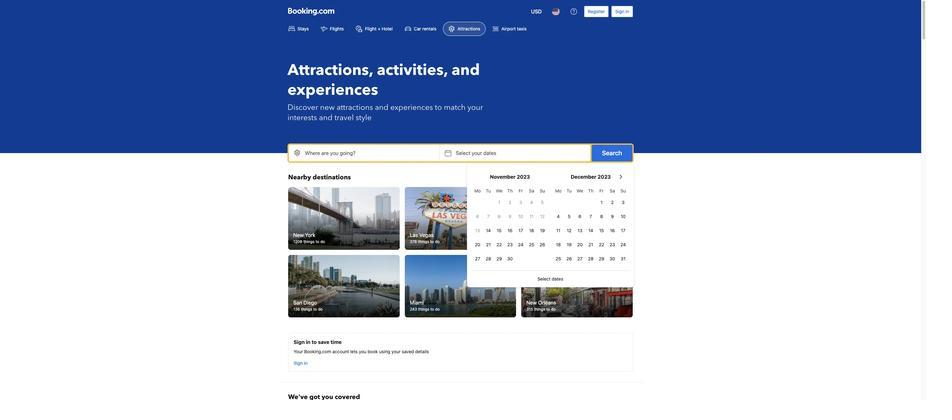 Task type: describe. For each thing, give the bounding box(es) containing it.
nearby
[[288, 173, 311, 182]]

1208
[[294, 240, 303, 244]]

to inside attractions, activities, and experiences discover new attractions and experiences to match your interests and travel style
[[435, 102, 442, 113]]

las vegas image
[[405, 187, 517, 250]]

11 December 2023 checkbox
[[553, 225, 564, 237]]

travel
[[335, 113, 354, 123]]

1 21 from the left
[[486, 242, 491, 248]]

york
[[305, 232, 316, 238]]

new for new orleans
[[527, 300, 537, 306]]

28 December 2023 checkbox
[[586, 253, 597, 266]]

orleans
[[539, 300, 557, 306]]

26 December 2023 checkbox
[[564, 253, 575, 266]]

26 for 26 option
[[567, 256, 572, 262]]

destinations
[[313, 173, 351, 182]]

6 for 6 checkbox
[[579, 214, 582, 219]]

15 December 2023 checkbox
[[597, 225, 607, 237]]

nearby destinations
[[288, 173, 351, 182]]

to inside new york 1208 things to do
[[316, 240, 320, 244]]

new york 1208 things to do
[[294, 232, 325, 244]]

select your dates
[[456, 150, 497, 156]]

17 for the 17 november 2023 checkbox on the bottom
[[519, 228, 523, 234]]

your
[[294, 349, 303, 355]]

2 vertical spatial sign
[[294, 361, 303, 366]]

23 December 2023 checkbox
[[607, 239, 618, 251]]

29 for 29 checkbox
[[497, 256, 502, 262]]

10 for 10 december 2023 option
[[621, 214, 626, 219]]

you
[[359, 349, 367, 355]]

14 December 2023 checkbox
[[586, 225, 597, 237]]

san diego image
[[288, 255, 400, 318]]

1 vertical spatial in
[[306, 340, 311, 346]]

las
[[410, 232, 418, 238]]

13 for "13 november 2023" option on the right
[[476, 228, 480, 234]]

car
[[414, 26, 421, 31]]

new york image
[[288, 187, 400, 250]]

things for las vegas
[[418, 240, 429, 244]]

8 November 2023 checkbox
[[494, 210, 505, 223]]

12 November 2023 checkbox
[[537, 210, 548, 223]]

24 for the 24 option
[[518, 242, 524, 248]]

discover
[[288, 102, 318, 113]]

using
[[379, 349, 391, 355]]

flight + hotel link
[[351, 22, 398, 36]]

16 December 2023 checkbox
[[607, 225, 618, 237]]

0 horizontal spatial and
[[319, 113, 333, 123]]

1 December 2023 checkbox
[[597, 196, 607, 209]]

8 for 8 option
[[601, 214, 603, 219]]

miami image
[[405, 255, 517, 318]]

30 for 30 checkbox
[[610, 256, 616, 262]]

118
[[527, 240, 533, 244]]

20 for 20 option
[[578, 242, 583, 248]]

25 for 25 december 2023 checkbox
[[556, 256, 561, 262]]

november
[[490, 174, 516, 180]]

new orleans image
[[522, 255, 633, 318]]

0 vertical spatial in
[[626, 9, 630, 14]]

22 for the 22 checkbox
[[497, 242, 502, 248]]

december 2023
[[571, 174, 611, 180]]

25 November 2023 checkbox
[[527, 239, 537, 251]]

2023 for november 2023
[[517, 174, 530, 180]]

do for key west
[[551, 240, 556, 244]]

taxis
[[517, 26, 527, 31]]

register link
[[585, 6, 609, 17]]

378
[[410, 240, 417, 244]]

31 December 2023 checkbox
[[618, 253, 629, 266]]

24 for 24 checkbox
[[621, 242, 626, 248]]

car rentals link
[[400, 22, 442, 36]]

airport
[[502, 26, 516, 31]]

26 for 26 november 2023 checkbox at the bottom right
[[540, 242, 546, 248]]

to inside the miami 243 things to do
[[431, 307, 434, 312]]

15 for 15 checkbox
[[497, 228, 502, 234]]

things for new orleans
[[534, 307, 546, 312]]

match
[[444, 102, 466, 113]]

7 December 2023 checkbox
[[586, 210, 597, 223]]

16 for 16 checkbox
[[508, 228, 513, 234]]

diego
[[304, 300, 317, 306]]

san
[[294, 300, 302, 306]]

rentals
[[423, 26, 437, 31]]

29 November 2023 checkbox
[[494, 253, 505, 266]]

17 for 17 december 2023 checkbox at the right bottom of the page
[[621, 228, 626, 234]]

31
[[621, 256, 626, 262]]

19 December 2023 checkbox
[[564, 239, 575, 251]]

do for new york
[[321, 240, 325, 244]]

29 for 29 december 2023 option
[[599, 256, 605, 262]]

11 for 11 november 2023 "checkbox"
[[530, 214, 534, 219]]

things for san diego
[[301, 307, 312, 312]]

14 November 2023 checkbox
[[483, 225, 494, 237]]

2 November 2023 checkbox
[[505, 196, 516, 209]]

30 December 2023 checkbox
[[607, 253, 618, 266]]

2 horizontal spatial and
[[452, 60, 480, 81]]

style
[[356, 113, 372, 123]]

save
[[318, 340, 330, 346]]

your inside attractions, activities, and experiences discover new attractions and experiences to match your interests and travel style
[[468, 102, 483, 113]]

tu for december
[[567, 188, 572, 194]]

to left save at left bottom
[[312, 340, 317, 346]]

8 December 2023 checkbox
[[597, 210, 607, 223]]

23 November 2023 checkbox
[[505, 239, 516, 251]]

register
[[588, 9, 605, 14]]

3 December 2023 checkbox
[[618, 196, 629, 209]]

2023 for december 2023
[[598, 174, 611, 180]]

2 21 from the left
[[589, 242, 594, 248]]

attractions,
[[288, 60, 373, 81]]

1 horizontal spatial sign in link
[[612, 6, 634, 17]]

saved
[[402, 349, 414, 355]]

18 December 2023 checkbox
[[553, 239, 564, 251]]

25 December 2023 checkbox
[[553, 253, 564, 266]]

do for san diego
[[318, 307, 323, 312]]

usd
[[532, 9, 542, 14]]

12 for 12 checkbox at the bottom
[[567, 228, 572, 234]]

search button
[[592, 145, 633, 162]]

18 for 18 december 2023 checkbox
[[556, 242, 561, 248]]

2 vertical spatial your
[[392, 349, 401, 355]]

4 December 2023 checkbox
[[553, 210, 564, 223]]

november 2023
[[490, 174, 530, 180]]

new orleans 315 things to do
[[527, 300, 557, 312]]

7 for "7 december 2023" option
[[590, 214, 592, 219]]

lets
[[350, 349, 358, 355]]

new
[[320, 102, 335, 113]]

usd button
[[528, 4, 546, 19]]

grid for november
[[473, 185, 548, 266]]

search
[[602, 149, 623, 157]]

attractions link
[[443, 22, 486, 36]]

attractions
[[458, 26, 481, 31]]

3 for 3 'option' on the right of page
[[520, 200, 523, 205]]

30 for 30 checkbox
[[508, 256, 513, 262]]

1 horizontal spatial sign in
[[616, 9, 630, 14]]

key west image
[[522, 187, 633, 250]]

7 for 7 november 2023 option
[[487, 214, 490, 219]]

su for november 2023
[[540, 188, 545, 194]]

4 for 4 option
[[531, 200, 533, 205]]

booking.com image
[[288, 8, 335, 15]]

14 for 14 november 2023 option
[[486, 228, 491, 234]]

to inside new orleans 315 things to do
[[547, 307, 550, 312]]

flight + hotel
[[365, 26, 393, 31]]

7 November 2023 checkbox
[[483, 210, 494, 223]]

26 November 2023 checkbox
[[537, 239, 548, 251]]

su for december 2023
[[621, 188, 626, 194]]

11 for 11 "option"
[[557, 228, 561, 234]]

book
[[368, 349, 378, 355]]

6 December 2023 checkbox
[[575, 210, 586, 223]]

activities,
[[377, 60, 448, 81]]

miami 243 things to do
[[410, 300, 440, 312]]

interests
[[288, 113, 317, 123]]

things for key west
[[534, 240, 545, 244]]

27 November 2023 checkbox
[[473, 253, 483, 266]]



Task type: vqa. For each thing, say whether or not it's contained in the screenshot.


Task type: locate. For each thing, give the bounding box(es) containing it.
10 inside option
[[519, 214, 524, 219]]

1 vertical spatial 18
[[556, 242, 561, 248]]

17 November 2023 checkbox
[[516, 225, 527, 237]]

2 29 from the left
[[599, 256, 605, 262]]

th
[[508, 188, 513, 194], [588, 188, 594, 194]]

18 inside checkbox
[[530, 228, 534, 234]]

flights link
[[316, 22, 349, 36]]

1 horizontal spatial 17
[[621, 228, 626, 234]]

0 horizontal spatial 14
[[486, 228, 491, 234]]

136
[[294, 307, 300, 312]]

2 20 from the left
[[578, 242, 583, 248]]

0 horizontal spatial 2023
[[517, 174, 530, 180]]

1 10 from the left
[[519, 214, 524, 219]]

3 inside 'option'
[[520, 200, 523, 205]]

6
[[477, 214, 479, 219], [579, 214, 582, 219]]

fr up 3 'option' on the right of page
[[519, 188, 523, 194]]

mo up 4 'option' at the bottom of the page
[[556, 188, 562, 194]]

29 inside checkbox
[[497, 256, 502, 262]]

9 December 2023 checkbox
[[607, 210, 618, 223]]

7 right 6 checkbox
[[590, 214, 592, 219]]

dates up the november
[[484, 150, 497, 156]]

1 horizontal spatial mo
[[556, 188, 562, 194]]

2 10 from the left
[[621, 214, 626, 219]]

we for november
[[496, 188, 503, 194]]

sign right register
[[616, 9, 625, 14]]

28 November 2023 checkbox
[[483, 253, 494, 266]]

29 right 28 option at the right bottom
[[497, 256, 502, 262]]

0 horizontal spatial 26
[[540, 242, 546, 248]]

9 for 9 november 2023 option
[[509, 214, 512, 219]]

0 horizontal spatial 18
[[530, 228, 534, 234]]

to inside las vegas 378 things to do
[[431, 240, 434, 244]]

1 horizontal spatial 30
[[610, 256, 616, 262]]

17 December 2023 checkbox
[[618, 225, 629, 237]]

1 horizontal spatial 4
[[557, 214, 560, 219]]

do right 243
[[435, 307, 440, 312]]

2 2023 from the left
[[598, 174, 611, 180]]

1 horizontal spatial 18
[[556, 242, 561, 248]]

fr for december
[[600, 188, 604, 194]]

9 right 8 option
[[611, 214, 614, 219]]

1 vertical spatial 25
[[556, 256, 561, 262]]

1 vertical spatial 26
[[567, 256, 572, 262]]

to right 1208 at left
[[316, 240, 320, 244]]

2 inside option
[[611, 200, 614, 205]]

do right 378
[[435, 240, 440, 244]]

22 inside checkbox
[[599, 242, 605, 248]]

0 horizontal spatial 23
[[508, 242, 513, 248]]

0 horizontal spatial 19
[[540, 228, 545, 234]]

0 horizontal spatial 17
[[519, 228, 523, 234]]

19 inside checkbox
[[567, 242, 572, 248]]

1 horizontal spatial 6
[[579, 214, 582, 219]]

1 horizontal spatial new
[[527, 300, 537, 306]]

22 November 2023 checkbox
[[494, 239, 505, 251]]

th for november
[[508, 188, 513, 194]]

2 we from the left
[[577, 188, 584, 194]]

do right 136
[[318, 307, 323, 312]]

27
[[475, 256, 481, 262], [578, 256, 583, 262]]

to right 243
[[431, 307, 434, 312]]

sign in link right register link in the right of the page
[[612, 6, 634, 17]]

23 right 22 december 2023 checkbox
[[610, 242, 616, 248]]

30 inside checkbox
[[610, 256, 616, 262]]

11 right "10" option at right
[[530, 214, 534, 219]]

do down orleans
[[551, 307, 556, 312]]

things inside san diego 136 things to do
[[301, 307, 312, 312]]

21 December 2023 checkbox
[[586, 239, 597, 251]]

18
[[530, 228, 534, 234], [556, 242, 561, 248]]

0 horizontal spatial dates
[[484, 150, 497, 156]]

3 right the 2 november 2023 checkbox
[[520, 200, 523, 205]]

2 14 from the left
[[589, 228, 594, 234]]

2 mo from the left
[[556, 188, 562, 194]]

dates down 25 december 2023 checkbox
[[552, 277, 564, 282]]

30 inside checkbox
[[508, 256, 513, 262]]

24 November 2023 checkbox
[[516, 239, 527, 251]]

10 inside option
[[621, 214, 626, 219]]

things inside the miami 243 things to do
[[418, 307, 430, 312]]

1 20 from the left
[[475, 242, 481, 248]]

sign in to save time
[[294, 340, 342, 346]]

20 inside checkbox
[[475, 242, 481, 248]]

to down vegas at the left
[[431, 240, 434, 244]]

0 horizontal spatial 24
[[518, 242, 524, 248]]

3 inside checkbox
[[622, 200, 625, 205]]

4 inside option
[[531, 200, 533, 205]]

in
[[626, 9, 630, 14], [306, 340, 311, 346], [304, 361, 308, 366]]

mo up 6 option
[[475, 188, 481, 194]]

8 for 8 november 2023 checkbox
[[498, 214, 501, 219]]

in up booking.com
[[306, 340, 311, 346]]

1 13 from the left
[[476, 228, 480, 234]]

1 left 2 option
[[601, 200, 603, 205]]

1 2 from the left
[[509, 200, 512, 205]]

14 inside option
[[486, 228, 491, 234]]

22 inside checkbox
[[497, 242, 502, 248]]

29 December 2023 checkbox
[[597, 253, 607, 266]]

15 right '14 december 2023' option
[[600, 228, 604, 234]]

1 vertical spatial 5
[[568, 214, 571, 219]]

0 vertical spatial dates
[[484, 150, 497, 156]]

1 horizontal spatial experiences
[[391, 102, 433, 113]]

20 inside option
[[578, 242, 583, 248]]

1 grid from the left
[[473, 185, 548, 266]]

0 horizontal spatial 30
[[508, 256, 513, 262]]

your booking.com account lets you book using your saved details
[[294, 349, 429, 355]]

1 horizontal spatial 29
[[599, 256, 605, 262]]

th for december
[[588, 188, 594, 194]]

12 right 11 november 2023 "checkbox"
[[540, 214, 545, 219]]

10 November 2023 checkbox
[[516, 210, 527, 223]]

grid for december
[[553, 185, 629, 266]]

su up 5 november 2023 option
[[540, 188, 545, 194]]

vegas
[[420, 232, 434, 238]]

1 for 1 option
[[499, 200, 501, 205]]

2 for 2 option
[[611, 200, 614, 205]]

18 November 2023 checkbox
[[527, 225, 537, 237]]

0 horizontal spatial 8
[[498, 214, 501, 219]]

0 horizontal spatial sign in link
[[291, 358, 310, 370]]

23 for '23' checkbox
[[508, 242, 513, 248]]

1 vertical spatial 12
[[567, 228, 572, 234]]

23
[[508, 242, 513, 248], [610, 242, 616, 248]]

29 inside option
[[599, 256, 605, 262]]

1 1 from the left
[[499, 200, 501, 205]]

san diego 136 things to do
[[294, 300, 323, 312]]

28 right 27 december 2023 checkbox
[[588, 256, 594, 262]]

9 left "10" option at right
[[509, 214, 512, 219]]

0 horizontal spatial select
[[456, 150, 471, 156]]

1 horizontal spatial 8
[[601, 214, 603, 219]]

20 left 21 checkbox
[[475, 242, 481, 248]]

0 horizontal spatial 15
[[497, 228, 502, 234]]

18 for the 18 checkbox
[[530, 228, 534, 234]]

0 horizontal spatial 20
[[475, 242, 481, 248]]

27 right 26 option
[[578, 256, 583, 262]]

things down vegas at the left
[[418, 240, 429, 244]]

select dates
[[538, 277, 564, 282]]

1 horizontal spatial 28
[[588, 256, 594, 262]]

12 for 12 checkbox
[[540, 214, 545, 219]]

27 left 28 option at the right bottom
[[475, 256, 481, 262]]

11 November 2023 checkbox
[[527, 210, 537, 223]]

0 vertical spatial 18
[[530, 228, 534, 234]]

we up 1 option
[[496, 188, 503, 194]]

11 inside "option"
[[557, 228, 561, 234]]

do inside new york 1208 things to do
[[321, 240, 325, 244]]

sa for december 2023
[[610, 188, 615, 194]]

2 inside checkbox
[[509, 200, 512, 205]]

15 left 16 checkbox
[[497, 228, 502, 234]]

do inside san diego 136 things to do
[[318, 307, 323, 312]]

0 vertical spatial sign
[[616, 9, 625, 14]]

0 vertical spatial 12
[[540, 214, 545, 219]]

account
[[333, 349, 349, 355]]

1 vertical spatial sign in link
[[291, 358, 310, 370]]

things for new york
[[304, 240, 315, 244]]

we
[[496, 188, 503, 194], [577, 188, 584, 194]]

2 23 from the left
[[610, 242, 616, 248]]

30 right 29 december 2023 option
[[610, 256, 616, 262]]

25 for 25 checkbox
[[529, 242, 535, 248]]

sign in down your at the bottom left of page
[[294, 361, 308, 366]]

su
[[540, 188, 545, 194], [621, 188, 626, 194]]

1 horizontal spatial 10
[[621, 214, 626, 219]]

24 inside option
[[518, 242, 524, 248]]

0 horizontal spatial 11
[[530, 214, 534, 219]]

23 inside option
[[610, 242, 616, 248]]

1 3 from the left
[[520, 200, 523, 205]]

2 7 from the left
[[590, 214, 592, 219]]

0 horizontal spatial 4
[[531, 200, 533, 205]]

0 horizontal spatial 1
[[499, 200, 501, 205]]

5 for 5 december 2023 checkbox
[[568, 214, 571, 219]]

26 inside option
[[567, 256, 572, 262]]

29
[[497, 256, 502, 262], [599, 256, 605, 262]]

15 inside checkbox
[[497, 228, 502, 234]]

15 for 15 option
[[600, 228, 604, 234]]

8 right 7 november 2023 option
[[498, 214, 501, 219]]

13
[[476, 228, 480, 234], [578, 228, 583, 234]]

new up 315
[[527, 300, 537, 306]]

27 December 2023 checkbox
[[575, 253, 586, 266]]

things down west
[[534, 240, 545, 244]]

13 inside 13 checkbox
[[578, 228, 583, 234]]

airport taxis link
[[487, 22, 532, 36]]

1 inside option
[[601, 200, 603, 205]]

20 December 2023 checkbox
[[575, 239, 586, 251]]

3
[[520, 200, 523, 205], [622, 200, 625, 205]]

0 horizontal spatial we
[[496, 188, 503, 194]]

0 horizontal spatial su
[[540, 188, 545, 194]]

29 right the 28 december 2023 option
[[599, 256, 605, 262]]

5 for 5 november 2023 option
[[541, 200, 544, 205]]

to
[[435, 102, 442, 113], [316, 240, 320, 244], [431, 240, 434, 244], [546, 240, 550, 244], [314, 307, 317, 312], [431, 307, 434, 312], [547, 307, 550, 312], [312, 340, 317, 346]]

stays link
[[283, 22, 315, 36]]

select for select your dates
[[456, 150, 471, 156]]

15 November 2023 checkbox
[[494, 225, 505, 237]]

19
[[540, 228, 545, 234], [567, 242, 572, 248]]

fr up 1 option
[[600, 188, 604, 194]]

28
[[486, 256, 491, 262], [588, 256, 594, 262]]

do inside key west 118 things to do
[[551, 240, 556, 244]]

9 November 2023 checkbox
[[505, 210, 516, 223]]

9 inside option
[[611, 214, 614, 219]]

do inside the miami 243 things to do
[[435, 307, 440, 312]]

december
[[571, 174, 597, 180]]

4
[[531, 200, 533, 205], [557, 214, 560, 219]]

to inside san diego 136 things to do
[[314, 307, 317, 312]]

0 horizontal spatial 9
[[509, 214, 512, 219]]

west
[[537, 232, 548, 238]]

21
[[486, 242, 491, 248], [589, 242, 594, 248]]

sa up 2 option
[[610, 188, 615, 194]]

su up the 3 checkbox
[[621, 188, 626, 194]]

details
[[416, 349, 429, 355]]

new
[[294, 232, 304, 238], [527, 300, 537, 306]]

1 horizontal spatial 27
[[578, 256, 583, 262]]

0 horizontal spatial sign in
[[294, 361, 308, 366]]

11
[[530, 214, 534, 219], [557, 228, 561, 234]]

1 vertical spatial sign
[[294, 340, 305, 346]]

things down york
[[304, 240, 315, 244]]

1 horizontal spatial 22
[[599, 242, 605, 248]]

new inside new york 1208 things to do
[[294, 232, 304, 238]]

1 we from the left
[[496, 188, 503, 194]]

16 for 16 december 2023 "option" on the bottom of page
[[610, 228, 615, 234]]

1 sa from the left
[[529, 188, 535, 194]]

2 grid from the left
[[553, 185, 629, 266]]

2 27 from the left
[[578, 256, 583, 262]]

1 14 from the left
[[486, 228, 491, 234]]

1 28 from the left
[[486, 256, 491, 262]]

10 right 9 november 2023 option
[[519, 214, 524, 219]]

1 fr from the left
[[519, 188, 523, 194]]

1 30 from the left
[[508, 256, 513, 262]]

+
[[378, 26, 381, 31]]

2 th from the left
[[588, 188, 594, 194]]

2 fr from the left
[[600, 188, 604, 194]]

12 December 2023 checkbox
[[564, 225, 575, 237]]

key west 118 things to do
[[527, 232, 556, 244]]

hotel
[[382, 26, 393, 31]]

2 9 from the left
[[611, 214, 614, 219]]

13 for 13 checkbox
[[578, 228, 583, 234]]

22 for 22 december 2023 checkbox
[[599, 242, 605, 248]]

tu
[[486, 188, 491, 194], [567, 188, 572, 194]]

1 horizontal spatial su
[[621, 188, 626, 194]]

1 for 1 option
[[601, 200, 603, 205]]

16 right 15 option
[[610, 228, 615, 234]]

select
[[456, 150, 471, 156], [538, 277, 551, 282]]

21 right 20 option
[[589, 242, 594, 248]]

0 horizontal spatial experiences
[[288, 80, 379, 101]]

1 vertical spatial 19
[[567, 242, 572, 248]]

2 16 from the left
[[610, 228, 615, 234]]

mo for december
[[556, 188, 562, 194]]

26 down west
[[540, 242, 546, 248]]

17 right 16 december 2023 "option" on the bottom of page
[[621, 228, 626, 234]]

th down the "december 2023"
[[588, 188, 594, 194]]

1 horizontal spatial 11
[[557, 228, 561, 234]]

1 horizontal spatial 7
[[590, 214, 592, 219]]

0 horizontal spatial grid
[[473, 185, 548, 266]]

14 for '14 december 2023' option
[[589, 228, 594, 234]]

0 horizontal spatial sa
[[529, 188, 535, 194]]

time
[[331, 340, 342, 346]]

2
[[509, 200, 512, 205], [611, 200, 614, 205]]

30 right 29 checkbox
[[508, 256, 513, 262]]

10 December 2023 checkbox
[[618, 210, 629, 223]]

we for december
[[577, 188, 584, 194]]

tu down december
[[567, 188, 572, 194]]

24 December 2023 checkbox
[[618, 239, 629, 251]]

14 inside option
[[589, 228, 594, 234]]

4 inside 'option'
[[557, 214, 560, 219]]

315
[[527, 307, 533, 312]]

18 left 19 checkbox
[[556, 242, 561, 248]]

16
[[508, 228, 513, 234], [610, 228, 615, 234]]

10
[[519, 214, 524, 219], [621, 214, 626, 219]]

things inside new orleans 315 things to do
[[534, 307, 546, 312]]

fr
[[519, 188, 523, 194], [600, 188, 604, 194]]

14 right "13 november 2023" option on the right
[[486, 228, 491, 234]]

1 horizontal spatial 19
[[567, 242, 572, 248]]

5 inside checkbox
[[568, 214, 571, 219]]

1 horizontal spatial 5
[[568, 214, 571, 219]]

13 left 14 november 2023 option
[[476, 228, 480, 234]]

4 November 2023 checkbox
[[527, 196, 537, 209]]

1 vertical spatial new
[[527, 300, 537, 306]]

1 tu from the left
[[486, 188, 491, 194]]

1 horizontal spatial select
[[538, 277, 551, 282]]

las vegas 378 things to do
[[410, 232, 440, 244]]

sign down your at the bottom left of page
[[294, 361, 303, 366]]

5 right 4 option
[[541, 200, 544, 205]]

8 inside option
[[601, 214, 603, 219]]

new inside new orleans 315 things to do
[[527, 300, 537, 306]]

dates
[[484, 150, 497, 156], [552, 277, 564, 282]]

4 for 4 'option' at the bottom of the page
[[557, 214, 560, 219]]

27 for 27 december 2023 checkbox
[[578, 256, 583, 262]]

24 left 118 at the bottom right of the page
[[518, 242, 524, 248]]

do right 26 november 2023 checkbox at the bottom right
[[551, 240, 556, 244]]

28 for 28 option at the right bottom
[[486, 256, 491, 262]]

0 vertical spatial experiences
[[288, 80, 379, 101]]

17 left the 18 checkbox
[[519, 228, 523, 234]]

0 horizontal spatial 6
[[477, 214, 479, 219]]

1 23 from the left
[[508, 242, 513, 248]]

24 inside 24 checkbox
[[621, 242, 626, 248]]

2 tu from the left
[[567, 188, 572, 194]]

1 vertical spatial 11
[[557, 228, 561, 234]]

attractions
[[337, 102, 373, 113]]

2 15 from the left
[[600, 228, 604, 234]]

1 horizontal spatial 9
[[611, 214, 614, 219]]

miami
[[410, 300, 424, 306]]

7 right 6 option
[[487, 214, 490, 219]]

2 3 from the left
[[622, 200, 625, 205]]

19 for '19' option
[[540, 228, 545, 234]]

1 15 from the left
[[497, 228, 502, 234]]

2 28 from the left
[[588, 256, 594, 262]]

key
[[527, 232, 535, 238]]

0 horizontal spatial tu
[[486, 188, 491, 194]]

2023
[[517, 174, 530, 180], [598, 174, 611, 180]]

flights
[[330, 26, 344, 31]]

22 December 2023 checkbox
[[597, 239, 607, 251]]

19 inside option
[[540, 228, 545, 234]]

2 24 from the left
[[621, 242, 626, 248]]

243
[[410, 307, 417, 312]]

5 November 2023 checkbox
[[537, 196, 548, 209]]

1 horizontal spatial 3
[[622, 200, 625, 205]]

1 horizontal spatial fr
[[600, 188, 604, 194]]

1 9 from the left
[[509, 214, 512, 219]]

2 8 from the left
[[601, 214, 603, 219]]

21 right 20 november 2023 checkbox
[[486, 242, 491, 248]]

28 right 27 november 2023 checkbox
[[486, 256, 491, 262]]

0 horizontal spatial 21
[[486, 242, 491, 248]]

1 inside option
[[499, 200, 501, 205]]

1 su from the left
[[540, 188, 545, 194]]

1 vertical spatial dates
[[552, 277, 564, 282]]

24 right the 23 december 2023 option
[[621, 242, 626, 248]]

20
[[475, 242, 481, 248], [578, 242, 583, 248]]

1 left the 2 november 2023 checkbox
[[499, 200, 501, 205]]

do for las vegas
[[435, 240, 440, 244]]

2 su from the left
[[621, 188, 626, 194]]

0 vertical spatial 19
[[540, 228, 545, 234]]

1 vertical spatial your
[[472, 150, 482, 156]]

15
[[497, 228, 502, 234], [600, 228, 604, 234]]

1 horizontal spatial 21
[[589, 242, 594, 248]]

0 vertical spatial sign in link
[[612, 6, 634, 17]]

things down orleans
[[534, 307, 546, 312]]

in down booking.com
[[304, 361, 308, 366]]

1 2023 from the left
[[517, 174, 530, 180]]

0 horizontal spatial mo
[[475, 188, 481, 194]]

sign up your at the bottom left of page
[[294, 340, 305, 346]]

10 for "10" option at right
[[519, 214, 524, 219]]

1 6 from the left
[[477, 214, 479, 219]]

5 December 2023 checkbox
[[564, 210, 575, 223]]

1 horizontal spatial and
[[375, 102, 389, 113]]

6 inside option
[[477, 214, 479, 219]]

things
[[304, 240, 315, 244], [418, 240, 429, 244], [534, 240, 545, 244], [301, 307, 312, 312], [418, 307, 430, 312], [534, 307, 546, 312]]

1 vertical spatial sign in
[[294, 361, 308, 366]]

select for select dates
[[538, 277, 551, 282]]

25 left 26 option
[[556, 256, 561, 262]]

sa for november 2023
[[529, 188, 535, 194]]

0 horizontal spatial 25
[[529, 242, 535, 248]]

in right register
[[626, 9, 630, 14]]

16 inside checkbox
[[508, 228, 513, 234]]

1 27 from the left
[[475, 256, 481, 262]]

18 right the 17 november 2023 checkbox on the bottom
[[530, 228, 534, 234]]

mo for november
[[475, 188, 481, 194]]

2 sa from the left
[[610, 188, 615, 194]]

0 horizontal spatial 12
[[540, 214, 545, 219]]

stays
[[298, 26, 309, 31]]

9 inside option
[[509, 214, 512, 219]]

19 November 2023 checkbox
[[537, 225, 548, 237]]

1 horizontal spatial 24
[[621, 242, 626, 248]]

14 left 15 option
[[589, 228, 594, 234]]

1 22 from the left
[[497, 242, 502, 248]]

27 for 27 november 2023 checkbox
[[475, 256, 481, 262]]

new up 1208 at left
[[294, 232, 304, 238]]

3 right 2 option
[[622, 200, 625, 205]]

8 right "7 december 2023" option
[[601, 214, 603, 219]]

10 right 9 december 2023 option on the right
[[621, 214, 626, 219]]

2 vertical spatial in
[[304, 361, 308, 366]]

26 inside checkbox
[[540, 242, 546, 248]]

attractions, activities, and experiences discover new attractions and experiences to match your interests and travel style
[[288, 60, 483, 123]]

19 right 18 december 2023 checkbox
[[567, 242, 572, 248]]

1 vertical spatial experiences
[[391, 102, 433, 113]]

0 vertical spatial your
[[468, 102, 483, 113]]

13 inside "13 november 2023" option
[[476, 228, 480, 234]]

8 inside checkbox
[[498, 214, 501, 219]]

20 for 20 november 2023 checkbox
[[475, 242, 481, 248]]

2 22 from the left
[[599, 242, 605, 248]]

1 17 from the left
[[519, 228, 523, 234]]

car rentals
[[414, 26, 437, 31]]

1 horizontal spatial 2
[[611, 200, 614, 205]]

13 November 2023 checkbox
[[473, 225, 483, 237]]

1 8 from the left
[[498, 214, 501, 219]]

3 November 2023 checkbox
[[516, 196, 527, 209]]

2 2 from the left
[[611, 200, 614, 205]]

experiences
[[288, 80, 379, 101], [391, 102, 433, 113]]

16 inside "option"
[[610, 228, 615, 234]]

16 left the 17 november 2023 checkbox on the bottom
[[508, 228, 513, 234]]

1 horizontal spatial 26
[[567, 256, 572, 262]]

0 vertical spatial 25
[[529, 242, 535, 248]]

12
[[540, 214, 545, 219], [567, 228, 572, 234]]

th up the 2 november 2023 checkbox
[[508, 188, 513, 194]]

2 13 from the left
[[578, 228, 583, 234]]

sa
[[529, 188, 535, 194], [610, 188, 615, 194]]

fr for november
[[519, 188, 523, 194]]

13 December 2023 checkbox
[[575, 225, 586, 237]]

do inside las vegas 378 things to do
[[435, 240, 440, 244]]

2 for the 2 november 2023 checkbox
[[509, 200, 512, 205]]

2 6 from the left
[[579, 214, 582, 219]]

11 inside "checkbox"
[[530, 214, 534, 219]]

to inside key west 118 things to do
[[546, 240, 550, 244]]

do inside new orleans 315 things to do
[[551, 307, 556, 312]]

flight
[[365, 26, 377, 31]]

1 th from the left
[[508, 188, 513, 194]]

3 for the 3 checkbox
[[622, 200, 625, 205]]

things down diego
[[301, 307, 312, 312]]

1 horizontal spatial 23
[[610, 242, 616, 248]]

20 right 19 checkbox
[[578, 242, 583, 248]]

2 30 from the left
[[610, 256, 616, 262]]

0 vertical spatial new
[[294, 232, 304, 238]]

1 7 from the left
[[487, 214, 490, 219]]

15 inside option
[[600, 228, 604, 234]]

19 for 19 checkbox
[[567, 242, 572, 248]]

12 inside 12 checkbox
[[567, 228, 572, 234]]

0 horizontal spatial 27
[[475, 256, 481, 262]]

25 down key
[[529, 242, 535, 248]]

21 November 2023 checkbox
[[483, 239, 494, 251]]

1 horizontal spatial we
[[577, 188, 584, 194]]

9 for 9 december 2023 option on the right
[[611, 214, 614, 219]]

new for new york
[[294, 232, 304, 238]]

0 vertical spatial 26
[[540, 242, 546, 248]]

sign in right register
[[616, 9, 630, 14]]

grid
[[473, 185, 548, 266], [553, 185, 629, 266]]

6 inside checkbox
[[579, 214, 582, 219]]

5 inside option
[[541, 200, 544, 205]]

1 16 from the left
[[508, 228, 513, 234]]

2 1 from the left
[[601, 200, 603, 205]]

1 mo from the left
[[475, 188, 481, 194]]

things inside las vegas 378 things to do
[[418, 240, 429, 244]]

6 for 6 option
[[477, 214, 479, 219]]

22 right 21 checkbox
[[497, 242, 502, 248]]

sa up 4 option
[[529, 188, 535, 194]]

30
[[508, 256, 513, 262], [610, 256, 616, 262]]

2023 right december
[[598, 174, 611, 180]]

1 horizontal spatial sa
[[610, 188, 615, 194]]

1 29 from the left
[[497, 256, 502, 262]]

sign in link
[[612, 6, 634, 17], [291, 358, 310, 370]]

Where are you going? search field
[[289, 145, 440, 162]]

booking.com
[[304, 349, 331, 355]]

2 17 from the left
[[621, 228, 626, 234]]

25
[[529, 242, 535, 248], [556, 256, 561, 262]]

to down diego
[[314, 307, 317, 312]]

tu down the november
[[486, 188, 491, 194]]

0 horizontal spatial 5
[[541, 200, 544, 205]]

do for new orleans
[[551, 307, 556, 312]]

12 inside 12 checkbox
[[540, 214, 545, 219]]

23 inside checkbox
[[508, 242, 513, 248]]

1 horizontal spatial 15
[[600, 228, 604, 234]]

23 for the 23 december 2023 option
[[610, 242, 616, 248]]

20 November 2023 checkbox
[[473, 239, 483, 251]]

airport taxis
[[502, 26, 527, 31]]

sign in link down your at the bottom left of page
[[291, 358, 310, 370]]

5 right 4 'option' at the bottom of the page
[[568, 214, 571, 219]]

1 horizontal spatial 20
[[578, 242, 583, 248]]

6 left 7 november 2023 option
[[477, 214, 479, 219]]

1 horizontal spatial 1
[[601, 200, 603, 205]]

things inside new york 1208 things to do
[[304, 240, 315, 244]]

tu for november
[[486, 188, 491, 194]]

2023 right the november
[[517, 174, 530, 180]]

16 November 2023 checkbox
[[505, 225, 516, 237]]

4 right 3 'option' on the right of page
[[531, 200, 533, 205]]

to left match
[[435, 102, 442, 113]]

6 right 5 december 2023 checkbox
[[579, 214, 582, 219]]

13 right 12 checkbox at the bottom
[[578, 228, 583, 234]]

6 November 2023 checkbox
[[473, 210, 483, 223]]

mo
[[475, 188, 481, 194], [556, 188, 562, 194]]

to down west
[[546, 240, 550, 244]]

28 for the 28 december 2023 option
[[588, 256, 594, 262]]

19 right the 18 checkbox
[[540, 228, 545, 234]]

things inside key west 118 things to do
[[534, 240, 545, 244]]

18 inside checkbox
[[556, 242, 561, 248]]

2 December 2023 checkbox
[[607, 196, 618, 209]]

1 24 from the left
[[518, 242, 524, 248]]

0 horizontal spatial 13
[[476, 228, 480, 234]]

1 November 2023 checkbox
[[494, 196, 505, 209]]

30 November 2023 checkbox
[[505, 253, 516, 266]]

23 right the 22 checkbox
[[508, 242, 513, 248]]

to down orleans
[[547, 307, 550, 312]]



